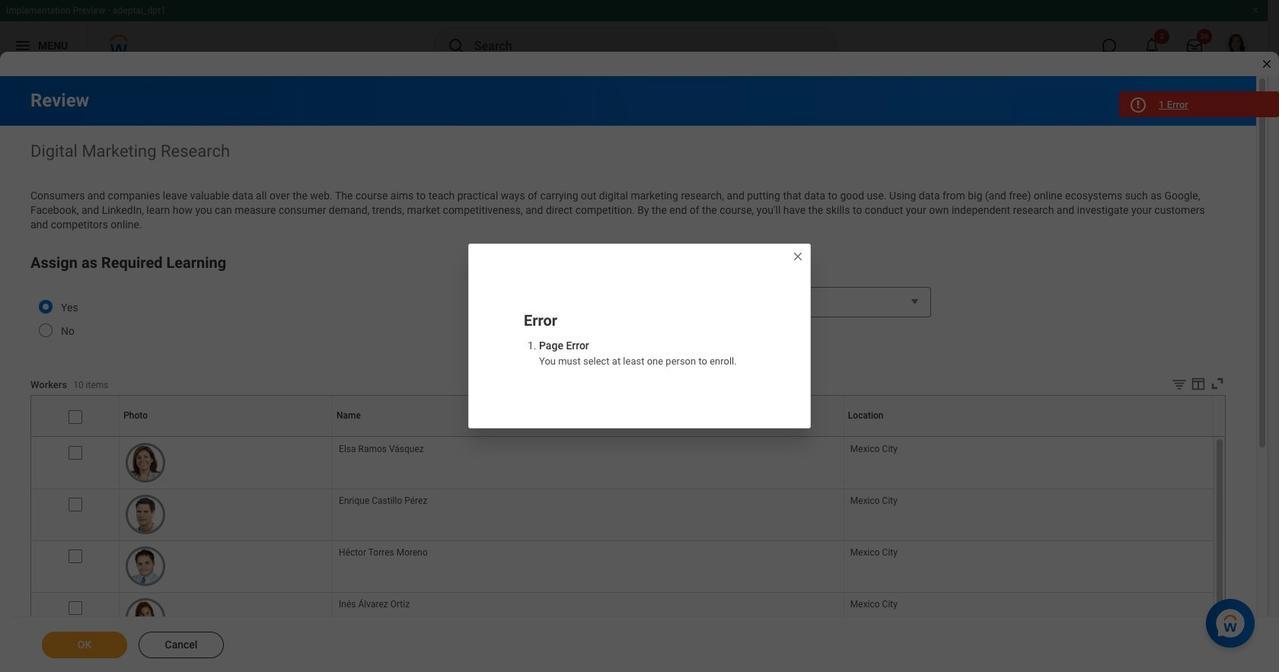 Task type: locate. For each thing, give the bounding box(es) containing it.
main content
[[0, 76, 1280, 673]]

click to view/edit grid preferences image
[[1191, 375, 1207, 392]]

group
[[30, 250, 621, 357], [636, 250, 1226, 317]]

2 mexico city element from the top
[[851, 493, 898, 506]]

mexico city element for inés álvarez ortiz element
[[851, 596, 898, 610]]

0 horizontal spatial group
[[30, 250, 621, 357]]

employee's photo (elsa ramos vásquez) image
[[126, 443, 165, 483]]

elsa ramos vásquez element
[[339, 441, 424, 455]]

enrique castillo pérez element
[[339, 493, 428, 506]]

exclamation image
[[1132, 99, 1144, 110]]

banner
[[0, 0, 1268, 70]]

mexico city element for elsa ramos vásquez element
[[851, 441, 898, 455]]

employee's photo (héctor torres moreno) image
[[126, 547, 165, 586]]

notifications large image
[[1145, 38, 1160, 53]]

dialog
[[0, 0, 1280, 673], [468, 244, 811, 429]]

search image
[[447, 37, 465, 55]]

mexico city element
[[851, 441, 898, 455], [851, 493, 898, 506], [851, 545, 898, 558], [851, 596, 898, 610]]

1 mexico city element from the top
[[851, 441, 898, 455]]

mexico city element for enrique castillo pérez element
[[851, 493, 898, 506]]

toolbar
[[1160, 375, 1226, 395]]

fullscreen image
[[1210, 375, 1226, 392]]

4 mexico city element from the top
[[851, 596, 898, 610]]

3 mexico city element from the top
[[851, 545, 898, 558]]

héctor torres moreno element
[[339, 545, 428, 558]]

inbox large image
[[1187, 38, 1203, 53]]

profile logan mcneil element
[[1216, 29, 1259, 62]]

1 horizontal spatial group
[[636, 250, 1226, 317]]



Task type: vqa. For each thing, say whether or not it's contained in the screenshot.
the 'row' element
yes



Task type: describe. For each thing, give the bounding box(es) containing it.
close review image
[[1261, 58, 1274, 70]]

select to filter grid data image
[[1171, 376, 1188, 392]]

2 group from the left
[[636, 250, 1226, 317]]

row element
[[31, 396, 1217, 437]]

inés álvarez ortiz element
[[339, 596, 410, 610]]

workday assistant region
[[1207, 593, 1261, 648]]

close errors and alerts image
[[792, 251, 804, 263]]

1 group from the left
[[30, 250, 621, 357]]

mexico city element for héctor torres moreno element
[[851, 545, 898, 558]]

close environment banner image
[[1251, 5, 1261, 14]]

employee's photo (enrique castillo pérez) image
[[126, 495, 165, 535]]



